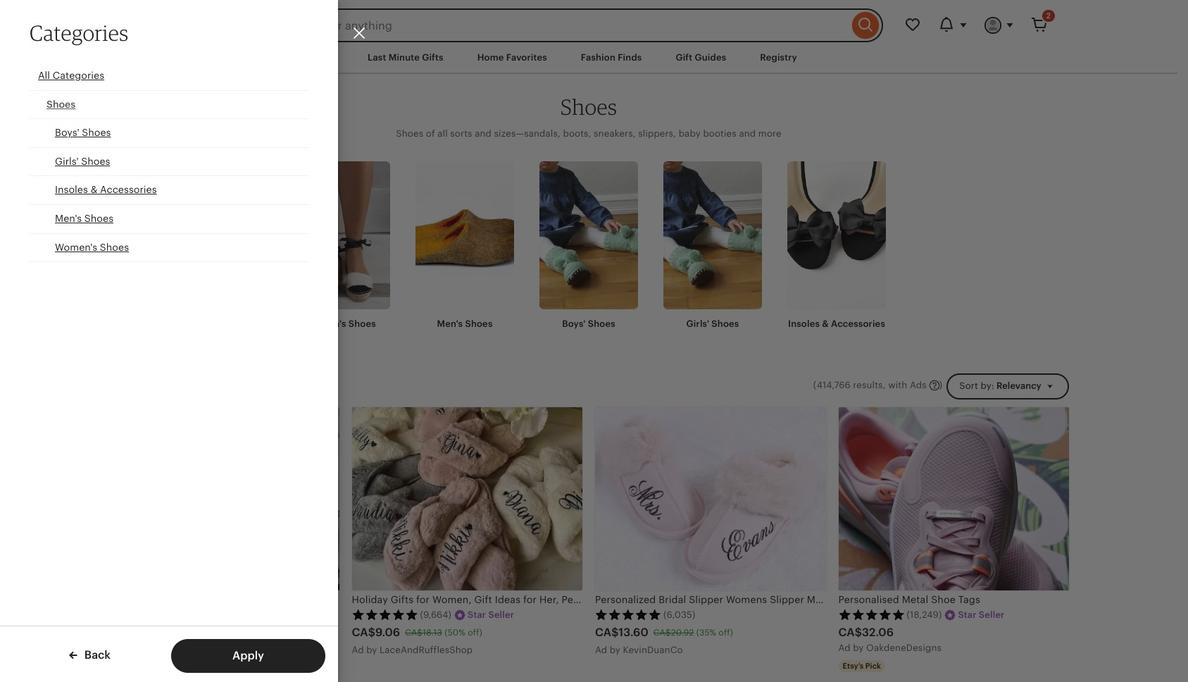 Task type: describe. For each thing, give the bounding box(es) containing it.
5 out of 5 stars image for kevinduanco
[[595, 609, 662, 620]]

sorts
[[450, 128, 473, 139]]

32.06
[[862, 626, 894, 639]]

men's shoes button
[[30, 205, 309, 234]]

boys' shoes inside 'link'
[[562, 319, 616, 329]]

d inside ca$ 32.06 a d b y oakdenedesigns
[[845, 643, 851, 653]]

insoles & accessories button
[[30, 176, 309, 205]]

shoes inside 'link'
[[588, 319, 616, 329]]

personalised
[[839, 594, 900, 605]]

shoes button
[[30, 91, 309, 119]]

1 horizontal spatial &
[[822, 319, 829, 329]]

b inside ca$ 32.06 a d b y oakdenedesigns
[[853, 643, 859, 653]]

search filters dialog
[[0, 0, 1189, 682]]

1 vertical spatial men's
[[437, 319, 463, 329]]

(35%
[[697, 628, 717, 638]]

off) for 9.06
[[468, 628, 483, 638]]

categories inside button
[[53, 70, 104, 81]]

girls' shoes inside girls' shoes button
[[55, 156, 110, 167]]

1 horizontal spatial insoles
[[788, 319, 820, 329]]

star seller for (18,249)
[[959, 609, 1005, 620]]

star for (18,249)
[[959, 609, 977, 620]]

sneakers,
[[594, 128, 636, 139]]

d inside ca$ 13.60 ca$ 20.92 (35% off) a d b y kevinduanco
[[602, 645, 607, 655]]

more
[[759, 128, 782, 139]]

booties
[[703, 128, 737, 139]]

girls' shoes link
[[664, 162, 762, 331]]

sizes—sandals,
[[494, 128, 561, 139]]

men's shoes inside "men's shoes" button
[[55, 213, 113, 224]]

star seller for (9,664)
[[468, 609, 514, 620]]

oakdenedesigns
[[867, 643, 942, 653]]

boys' shoes link
[[540, 162, 638, 331]]

a inside ca$ 13.60 ca$ 20.92 (35% off) a d b y kevinduanco
[[595, 645, 602, 655]]

pick
[[866, 662, 881, 670]]

of
[[426, 128, 435, 139]]

a inside ca$ 32.06 a d b y oakdenedesigns
[[839, 643, 845, 653]]

boys' shoes button
[[30, 119, 309, 148]]

boys' shoes inside button
[[55, 127, 111, 138]]

apply
[[233, 649, 264, 662]]

2 and from the left
[[739, 128, 756, 139]]

glambridalgifts
[[134, 645, 207, 655]]

results,
[[854, 380, 886, 391]]

girls' shoes button
[[30, 148, 309, 176]]

a d
[[109, 645, 123, 655]]

etsy's pick
[[843, 662, 881, 670]]

etsy's
[[843, 662, 864, 670]]

ca$ 9.06 ca$ 18.13 (50% off) a d b y laceandrufflesshop
[[352, 626, 483, 655]]

insoles & accessories link
[[788, 162, 886, 331]]

ca$ 13.60 ca$ 20.92 (35% off) a d b y kevinduanco
[[595, 626, 733, 655]]

( 414,766 results,
[[814, 380, 886, 391]]

ca$ 32.06 a d b y oakdenedesigns
[[839, 626, 942, 653]]

men's inside button
[[55, 213, 82, 224]]

5 out of 5 stars image for oakdenedesigns
[[839, 609, 905, 620]]

off) for 16.75
[[232, 628, 246, 638]]

insoles & accessories inside button
[[55, 184, 157, 196]]

y inside ca$ 32.06 a d b y oakdenedesigns
[[859, 643, 864, 653]]

with
[[889, 380, 908, 391]]

insoles inside button
[[55, 184, 88, 196]]

personalised metal shoe tags image
[[839, 407, 1070, 591]]

414,766
[[817, 380, 851, 391]]

y for 13.60
[[616, 645, 621, 655]]

ads
[[910, 380, 927, 391]]



Task type: locate. For each thing, give the bounding box(es) containing it.
b up etsy's
[[853, 643, 859, 653]]

holiday gifts for women, gift ideas for her, personalized gifts for women, custom fluffy slippers, birthday gifts for her, christmas gift image
[[352, 407, 583, 591]]

women's
[[55, 241, 97, 253], [306, 319, 346, 329]]

star
[[468, 609, 486, 620], [959, 609, 977, 620]]

0 horizontal spatial girls'
[[55, 156, 79, 167]]

(50% inside ca$ 9.06 ca$ 18.13 (50% off) a d b y laceandrufflesshop
[[445, 628, 466, 638]]

0 horizontal spatial seller
[[489, 609, 514, 620]]

5 out of 5 stars image up the 16.75
[[109, 609, 175, 620]]

0 horizontal spatial star
[[468, 609, 486, 620]]

y for 9.06
[[372, 645, 377, 655]]

shoes
[[561, 94, 617, 120], [47, 98, 76, 110], [82, 127, 111, 138], [396, 128, 424, 139], [81, 156, 110, 167], [84, 213, 113, 224], [100, 241, 129, 253], [349, 319, 376, 329], [465, 319, 493, 329], [588, 319, 616, 329], [712, 319, 739, 329]]

back
[[82, 648, 111, 662]]

1 vertical spatial &
[[822, 319, 829, 329]]

0 vertical spatial girls' shoes
[[55, 156, 110, 167]]

1 vertical spatial men's shoes
[[437, 319, 493, 329]]

shoe
[[932, 594, 956, 605]]

off) inside ca$ 13.60 ca$ 20.92 (35% off) a d b y kevinduanco
[[719, 628, 733, 638]]

0 horizontal spatial and
[[475, 128, 492, 139]]

0 vertical spatial categories
[[30, 20, 129, 46]]

2 horizontal spatial y
[[859, 643, 864, 653]]

personalized bridal slipper womens slipper memory foam fluffy soft warm slip on house slippers,anti-skid cozy plush for indoor outdoor image
[[595, 407, 826, 591]]

1 vertical spatial insoles
[[788, 319, 820, 329]]

3 off) from the left
[[719, 628, 733, 638]]

0 vertical spatial insoles
[[55, 184, 88, 196]]

a
[[839, 643, 845, 653], [109, 645, 115, 655], [352, 645, 358, 655], [595, 645, 602, 655]]

1 star from the left
[[468, 609, 486, 620]]

baby
[[679, 128, 701, 139]]

all categories button
[[30, 62, 309, 91]]

d
[[845, 643, 851, 653], [115, 645, 121, 655], [358, 645, 364, 655], [602, 645, 607, 655]]

2 off) from the left
[[468, 628, 483, 638]]

3 5 out of 5 stars image from the left
[[595, 609, 662, 620]]

off) inside ca$ 9.06 ca$ 18.13 (50% off) a d b y laceandrufflesshop
[[468, 628, 483, 638]]

(9,664)
[[420, 609, 452, 620]]

b inside ca$ 9.06 ca$ 18.13 (50% off) a d b y laceandrufflesshop
[[367, 645, 372, 655]]

0 horizontal spatial insoles & accessories
[[55, 184, 157, 196]]

and left "more"
[[739, 128, 756, 139]]

1 horizontal spatial boys' shoes
[[562, 319, 616, 329]]

13.60
[[619, 626, 649, 639]]

0 horizontal spatial boys'
[[55, 127, 79, 138]]

1 horizontal spatial men's shoes
[[437, 319, 493, 329]]

4 5 out of 5 stars image from the left
[[839, 609, 905, 620]]

0 vertical spatial women's shoes
[[55, 241, 129, 253]]

0 vertical spatial girls'
[[55, 156, 79, 167]]

0 horizontal spatial y
[[372, 645, 377, 655]]

0 horizontal spatial accessories
[[100, 184, 157, 196]]

(18,249)
[[907, 609, 942, 620]]

1 horizontal spatial boys'
[[562, 319, 586, 329]]

seller
[[489, 609, 514, 620], [979, 609, 1005, 620]]

1 vertical spatial girls' shoes
[[687, 319, 739, 329]]

1 vertical spatial boys'
[[562, 319, 586, 329]]

boys' shoes
[[55, 127, 111, 138], [562, 319, 616, 329]]

women's inside button
[[55, 241, 97, 253]]

girls' inside girls' shoes button
[[55, 156, 79, 167]]

y down 13.60
[[616, 645, 621, 655]]

0 horizontal spatial men's shoes
[[55, 213, 113, 224]]

2 star from the left
[[959, 609, 977, 620]]

1 horizontal spatial b
[[610, 645, 616, 655]]

1 vertical spatial insoles & accessories
[[788, 319, 886, 329]]

b for 13.60
[[610, 645, 616, 655]]

& inside button
[[91, 184, 98, 196]]

off) inside ca$ 16.75 ca$ 33.50 (50% off)
[[232, 628, 246, 638]]

d left laceandrufflesshop
[[358, 645, 364, 655]]

33.50
[[182, 628, 206, 638]]

0 horizontal spatial off)
[[232, 628, 246, 638]]

20.92
[[671, 628, 694, 638]]

men's shoes inside "men's shoes" link
[[437, 319, 493, 329]]

off) up apply
[[232, 628, 246, 638]]

0 vertical spatial boys' shoes
[[55, 127, 111, 138]]

boys' inside button
[[55, 127, 79, 138]]

0 horizontal spatial women's
[[55, 241, 97, 253]]

0 vertical spatial accessories
[[100, 184, 157, 196]]

1 vertical spatial boys' shoes
[[562, 319, 616, 329]]

(6,035)
[[664, 609, 696, 620]]

boys' inside 'link'
[[562, 319, 586, 329]]

accessories up ( 414,766 results,
[[831, 319, 886, 329]]

metal
[[902, 594, 929, 605]]

all
[[438, 128, 448, 139]]

back link
[[69, 648, 111, 663]]

0 vertical spatial insoles & accessories
[[55, 184, 157, 196]]

1 horizontal spatial men's
[[437, 319, 463, 329]]

(50% for 16.75
[[208, 628, 229, 638]]

2 seller from the left
[[979, 609, 1005, 620]]

unique gifts for her, spa gift for her, custom slippers, personalized fluffy slippers, birthday gifts, christmas gifts for her image
[[109, 407, 339, 591]]

&
[[91, 184, 98, 196], [822, 319, 829, 329]]

star down tags
[[959, 609, 977, 620]]

y
[[859, 643, 864, 653], [372, 645, 377, 655], [616, 645, 621, 655]]

(50% right 33.50 at the left of page
[[208, 628, 229, 638]]

categories
[[30, 20, 129, 46], [53, 70, 104, 81]]

5 out of 5 stars image
[[109, 609, 175, 620], [352, 609, 418, 620], [595, 609, 662, 620], [839, 609, 905, 620]]

)
[[940, 380, 943, 391]]

seller for laceandrufflesshop
[[489, 609, 514, 620]]

ca$ 16.75 ca$ 33.50 (50% off)
[[109, 626, 246, 639]]

(
[[814, 380, 817, 391]]

2 star seller from the left
[[959, 609, 1005, 620]]

2 horizontal spatial off)
[[719, 628, 733, 638]]

star for (9,664)
[[468, 609, 486, 620]]

b
[[853, 643, 859, 653], [367, 645, 372, 655], [610, 645, 616, 655]]

1 horizontal spatial women's
[[306, 319, 346, 329]]

categories up all categories at top
[[30, 20, 129, 46]]

insoles & accessories
[[55, 184, 157, 196], [788, 319, 886, 329]]

1 seller from the left
[[489, 609, 514, 620]]

women's shoes inside button
[[55, 241, 129, 253]]

1 horizontal spatial insoles & accessories
[[788, 319, 886, 329]]

1 off) from the left
[[232, 628, 246, 638]]

women's shoes
[[55, 241, 129, 253], [306, 319, 376, 329]]

(50% right 18.13
[[445, 628, 466, 638]]

insoles & accessories up 414,766
[[788, 319, 886, 329]]

0 horizontal spatial boys' shoes
[[55, 127, 111, 138]]

men's
[[55, 213, 82, 224], [437, 319, 463, 329]]

all
[[38, 70, 50, 81]]

off)
[[232, 628, 246, 638], [468, 628, 483, 638], [719, 628, 733, 638]]

2 5 out of 5 stars image from the left
[[352, 609, 418, 620]]

(50% for 9.06
[[445, 628, 466, 638]]

1 and from the left
[[475, 128, 492, 139]]

women's shoes button
[[30, 234, 309, 262]]

None search field
[[272, 8, 884, 42]]

boys'
[[55, 127, 79, 138], [562, 319, 586, 329]]

star seller down tags
[[959, 609, 1005, 620]]

seller for oakdenedesigns
[[979, 609, 1005, 620]]

menu bar
[[96, 42, 1082, 74]]

slippers,
[[639, 128, 676, 139]]

y up etsy's pick
[[859, 643, 864, 653]]

accessories inside insoles & accessories link
[[831, 319, 886, 329]]

1 vertical spatial girls'
[[687, 319, 710, 329]]

5 out of 5 stars image up 9.06
[[352, 609, 418, 620]]

accessories inside insoles & accessories button
[[100, 184, 157, 196]]

0 vertical spatial men's
[[55, 213, 82, 224]]

y down 9.06
[[372, 645, 377, 655]]

categories right all
[[53, 70, 104, 81]]

d inside ca$ 9.06 ca$ 18.13 (50% off) a d b y laceandrufflesshop
[[358, 645, 364, 655]]

insoles
[[55, 184, 88, 196], [788, 319, 820, 329]]

insoles & accessories down girls' shoes button on the left of page
[[55, 184, 157, 196]]

0 horizontal spatial insoles
[[55, 184, 88, 196]]

men's shoes link
[[416, 162, 514, 331]]

0 vertical spatial &
[[91, 184, 98, 196]]

18.13
[[423, 628, 442, 638]]

girls' inside girls' shoes link
[[687, 319, 710, 329]]

1 horizontal spatial girls'
[[687, 319, 710, 329]]

1 horizontal spatial star seller
[[959, 609, 1005, 620]]

b left laceandrufflesshop
[[367, 645, 372, 655]]

apply button
[[171, 639, 326, 673]]

all categories
[[38, 70, 104, 81]]

and
[[475, 128, 492, 139], [739, 128, 756, 139]]

1 vertical spatial women's
[[306, 319, 346, 329]]

0 vertical spatial women's
[[55, 241, 97, 253]]

d left kevinduanco
[[602, 645, 607, 655]]

women's shoes link
[[292, 162, 390, 331]]

ca$
[[109, 626, 132, 639], [352, 626, 375, 639], [595, 626, 619, 639], [839, 626, 862, 639], [165, 628, 182, 638], [405, 628, 423, 638], [654, 628, 671, 638]]

y inside ca$ 13.60 ca$ 20.92 (35% off) a d b y kevinduanco
[[616, 645, 621, 655]]

0 horizontal spatial women's shoes
[[55, 241, 129, 253]]

0 horizontal spatial b
[[367, 645, 372, 655]]

0 horizontal spatial &
[[91, 184, 98, 196]]

1 5 out of 5 stars image from the left
[[109, 609, 175, 620]]

(50% inside ca$ 16.75 ca$ 33.50 (50% off)
[[208, 628, 229, 638]]

b inside ca$ 13.60 ca$ 20.92 (35% off) a d b y kevinduanco
[[610, 645, 616, 655]]

1 horizontal spatial girls' shoes
[[687, 319, 739, 329]]

banner
[[96, 0, 1082, 42]]

personalised metal shoe tags
[[839, 594, 981, 605]]

shoes of all sorts and sizes—sandals, boots, sneakers, slippers, baby booties and more
[[396, 128, 782, 139]]

1 horizontal spatial y
[[616, 645, 621, 655]]

1 star seller from the left
[[468, 609, 514, 620]]

2 horizontal spatial b
[[853, 643, 859, 653]]

off) right (35%
[[719, 628, 733, 638]]

5 out of 5 stars image for laceandrufflesshop
[[352, 609, 418, 620]]

0 vertical spatial men's shoes
[[55, 213, 113, 224]]

accessories
[[100, 184, 157, 196], [831, 319, 886, 329]]

1 horizontal spatial seller
[[979, 609, 1005, 620]]

with ads
[[889, 380, 927, 391]]

ca$ inside ca$ 32.06 a d b y oakdenedesigns
[[839, 626, 862, 639]]

1 (50% from the left
[[208, 628, 229, 638]]

off) for 13.60
[[719, 628, 733, 638]]

tags
[[959, 594, 981, 605]]

(50%
[[208, 628, 229, 638], [445, 628, 466, 638]]

1 horizontal spatial accessories
[[831, 319, 886, 329]]

star seller
[[468, 609, 514, 620], [959, 609, 1005, 620]]

1 horizontal spatial and
[[739, 128, 756, 139]]

1 vertical spatial accessories
[[831, 319, 886, 329]]

kevinduanco
[[623, 645, 683, 655]]

1 horizontal spatial women's shoes
[[306, 319, 376, 329]]

16.75
[[132, 626, 160, 639]]

1 horizontal spatial (50%
[[445, 628, 466, 638]]

9.06
[[375, 626, 400, 639]]

0 horizontal spatial star seller
[[468, 609, 514, 620]]

1 vertical spatial categories
[[53, 70, 104, 81]]

a inside ca$ 9.06 ca$ 18.13 (50% off) a d b y laceandrufflesshop
[[352, 645, 358, 655]]

girls' shoes inside girls' shoes link
[[687, 319, 739, 329]]

girls' shoes
[[55, 156, 110, 167], [687, 319, 739, 329]]

laceandrufflesshop
[[380, 645, 473, 655]]

star right (9,664)
[[468, 609, 486, 620]]

ca$ inside ca$ 16.75 ca$ 33.50 (50% off)
[[165, 628, 182, 638]]

0 horizontal spatial (50%
[[208, 628, 229, 638]]

1 horizontal spatial star
[[959, 609, 977, 620]]

accessories down girls' shoes button on the left of page
[[100, 184, 157, 196]]

b left kevinduanco
[[610, 645, 616, 655]]

5 out of 5 stars image up 13.60
[[595, 609, 662, 620]]

5 out of 5 stars image down personalised
[[839, 609, 905, 620]]

b for 9.06
[[367, 645, 372, 655]]

1 horizontal spatial off)
[[468, 628, 483, 638]]

men's shoes
[[55, 213, 113, 224], [437, 319, 493, 329]]

2 (50% from the left
[[445, 628, 466, 638]]

1 vertical spatial women's shoes
[[306, 319, 376, 329]]

0 horizontal spatial girls' shoes
[[55, 156, 110, 167]]

boots,
[[563, 128, 592, 139]]

0 vertical spatial boys'
[[55, 127, 79, 138]]

y inside ca$ 9.06 ca$ 18.13 (50% off) a d b y laceandrufflesshop
[[372, 645, 377, 655]]

seller right (9,664)
[[489, 609, 514, 620]]

star seller right (9,664)
[[468, 609, 514, 620]]

0 horizontal spatial men's
[[55, 213, 82, 224]]

and right sorts
[[475, 128, 492, 139]]

seller down tags
[[979, 609, 1005, 620]]

girls'
[[55, 156, 79, 167], [687, 319, 710, 329]]

d right back
[[115, 645, 121, 655]]

off) right 18.13
[[468, 628, 483, 638]]

d up etsy's
[[845, 643, 851, 653]]



Task type: vqa. For each thing, say whether or not it's contained in the screenshot.
it
no



